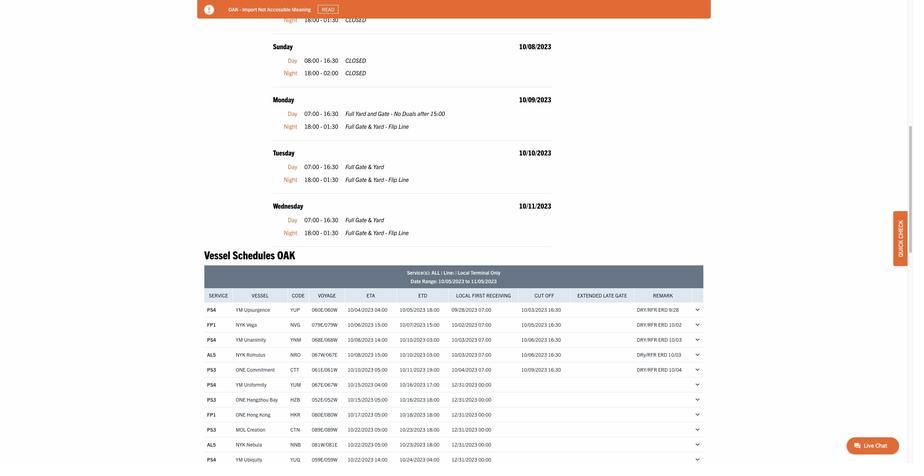 Task type: describe. For each thing, give the bounding box(es) containing it.
4 & from the top
[[368, 216, 372, 224]]

night for wednesday
[[284, 229, 298, 236]]

02:00
[[324, 69, 339, 77]]

15:00 for 10/06/2023 15:00
[[375, 322, 388, 328]]

12/31/2023 for 059e/059w
[[452, 457, 478, 463]]

flip for tuesday
[[389, 176, 398, 183]]

ps4 for ym uniformity
[[207, 382, 216, 388]]

11/05/2023
[[471, 278, 497, 285]]

service
[[209, 292, 228, 299]]

1 night from the top
[[284, 16, 298, 23]]

18:00 - 01:30 for monday
[[305, 123, 339, 130]]

& for tuesday
[[368, 176, 372, 183]]

03:00 for 10/08/2023 14:00
[[427, 337, 440, 343]]

mol creation
[[236, 427, 266, 433]]

extended late gate
[[578, 292, 628, 299]]

10/02/2023
[[452, 322, 478, 328]]

10/05/2023 16:30
[[522, 322, 562, 328]]

check
[[898, 220, 905, 239]]

09/28/2023 07:00
[[452, 307, 492, 313]]

quick
[[898, 240, 905, 257]]

line:
[[444, 270, 455, 276]]

full yard and gate - no duals after 15:00
[[346, 110, 445, 117]]

2 | from the left
[[456, 270, 457, 276]]

10/23/2023 for 081w/081e
[[400, 442, 426, 448]]

night for sunday
[[284, 69, 298, 77]]

ubiquity
[[244, 457, 262, 463]]

1 full from the top
[[346, 110, 354, 117]]

nebula
[[247, 442, 262, 448]]

hzb
[[291, 397, 300, 403]]

12/31/2023 for 052e/052w
[[452, 397, 478, 403]]

1 vertical spatial local
[[457, 292, 471, 299]]

bay
[[270, 397, 278, 403]]

ctt
[[291, 367, 299, 373]]

10/24/2023
[[400, 457, 426, 463]]

all
[[432, 270, 441, 276]]

one hangzhou bay
[[236, 397, 278, 403]]

10/23/2023 18:00 for 089e/089w
[[400, 427, 440, 433]]

to
[[466, 278, 470, 285]]

9/28
[[670, 307, 680, 313]]

067e/067w
[[312, 382, 338, 388]]

duals
[[403, 110, 417, 117]]

10/04/2023 for 10/04/2023 07:00
[[452, 367, 478, 373]]

04:00 for 10/15/2023 04:00
[[375, 382, 388, 388]]

10/03/2023 for 10/08/2023 14:00
[[452, 337, 478, 343]]

day for wednesday
[[288, 216, 298, 224]]

10/06/2023 16:30 for dry/rfr erd 10/03
[[522, 352, 562, 358]]

solid image
[[204, 5, 214, 15]]

10/22/2023 05:00 for 081w/081e
[[348, 442, 388, 448]]

10/16/2023 for 10/16/2023 17:00
[[400, 382, 426, 388]]

import
[[243, 6, 257, 12]]

10/23/2023 for 089e/089w
[[400, 427, 426, 433]]

10/04
[[670, 367, 682, 373]]

2 08:00 - 16:30 from the top
[[305, 57, 339, 64]]

10/16/2023 17:00
[[400, 382, 440, 388]]

flip for wednesday
[[389, 229, 398, 236]]

ym for ym upsurgence
[[236, 307, 243, 313]]

monday
[[273, 95, 294, 104]]

one commitment
[[236, 367, 275, 373]]

052e/052w
[[312, 397, 338, 403]]

wednesday
[[273, 201, 303, 210]]

dry/rfr for dry/rfr erd 10/02
[[638, 322, 658, 328]]

vessel schedules oak
[[204, 248, 295, 262]]

ynm
[[291, 337, 301, 343]]

10/11/2023 for 10/11/2023 19:00
[[400, 367, 426, 373]]

nyk for nyk nebula
[[236, 442, 246, 448]]

ym for ym ubiquity
[[236, 457, 243, 463]]

code
[[292, 292, 305, 299]]

upsurgence
[[244, 307, 270, 313]]

hkr
[[291, 412, 301, 418]]

18:00 - 02:00
[[305, 69, 339, 77]]

00:00 for 080e/080w
[[479, 412, 492, 418]]

nyk romulus
[[236, 352, 266, 358]]

ym ubiquity
[[236, 457, 262, 463]]

erd for dry/rfr erd 10/03
[[659, 337, 668, 343]]

10/16/2023 for 10/16/2023 18:00
[[400, 397, 426, 403]]

10/04/2023 for 10/04/2023 04:00
[[348, 307, 374, 313]]

ps4 for ym unanimity
[[207, 337, 216, 343]]

05:00 for 080e/080w
[[375, 412, 388, 418]]

commitment
[[247, 367, 275, 373]]

10/04/2023 07:00
[[452, 367, 492, 373]]

12/31/2023 00:00 for 052e/052w
[[452, 397, 492, 403]]

12/31/2023 00:00 for 059e/059w
[[452, 457, 492, 463]]

05:00 for 081w/081e
[[375, 442, 388, 448]]

1 01:30 from the top
[[324, 16, 339, 23]]

late
[[604, 292, 615, 299]]

not
[[258, 6, 266, 12]]

full gate & yard - flip line for monday
[[346, 123, 409, 130]]

1 08:00 from the top
[[305, 3, 319, 11]]

etd
[[419, 292, 428, 299]]

local inside service(s): all | line: | local terminal only date range: 10/05/2023 to 11/05/2023
[[458, 270, 470, 276]]

1 vertical spatial oak
[[277, 248, 295, 262]]

10/22/2023 for 081w/081e
[[348, 442, 374, 448]]

quick check link
[[894, 211, 909, 266]]

nyk for nyk romulus
[[236, 352, 246, 358]]

6 full from the top
[[346, 229, 354, 236]]

meaning
[[292, 6, 311, 12]]

dry/rfr erd 10/03
[[638, 337, 682, 343]]

closed for day
[[346, 16, 366, 23]]

00:00 for 089e/089w
[[479, 427, 492, 433]]

vega
[[247, 322, 257, 328]]

12/31/2023 00:00 for 080e/080w
[[452, 412, 492, 418]]

0 vertical spatial 10/03/2023
[[522, 307, 548, 313]]

hangzhou
[[247, 397, 269, 403]]

dry/rfr
[[638, 352, 657, 358]]

10/08/2023 14:00
[[348, 337, 388, 343]]

vessel for vessel schedules oak
[[204, 248, 231, 262]]

unanimity
[[244, 337, 266, 343]]

sunday
[[273, 42, 293, 51]]

5 full from the top
[[346, 216, 354, 224]]

10/05/2023 for 10/05/2023 16:30
[[522, 322, 548, 328]]

terminal
[[471, 270, 490, 276]]

line for monday
[[399, 123, 409, 130]]

10/15/2023 04:00
[[348, 382, 388, 388]]

creation
[[247, 427, 266, 433]]

059e/059w
[[312, 457, 338, 463]]

full gate & yard - flip line for tuesday
[[346, 176, 409, 183]]

10/10/2023 05:00
[[348, 367, 388, 373]]

extended
[[578, 292, 603, 299]]

nvg
[[291, 322, 301, 328]]

nyk for nyk vega
[[236, 322, 246, 328]]

10/03/2023 07:00 for 15:00
[[452, 352, 492, 358]]

10/09/2023 for 10/09/2023
[[520, 95, 552, 104]]

one for one hong kong
[[236, 412, 246, 418]]

3 closed from the top
[[346, 69, 366, 77]]

10/03/2023 16:30
[[522, 307, 562, 313]]

ym for ym uniformity
[[236, 382, 243, 388]]

full gate & yard for wednesday
[[346, 216, 384, 224]]

erd for dry/rfr erd 10/02
[[659, 322, 668, 328]]

yuq
[[291, 457, 300, 463]]

night for tuesday
[[284, 176, 298, 183]]

no
[[394, 110, 401, 117]]

15:00 right after
[[431, 110, 445, 117]]

10/11/2023 for 10/11/2023
[[520, 201, 552, 210]]

19:00
[[427, 367, 440, 373]]

flip for monday
[[389, 123, 398, 130]]

nyk nebula
[[236, 442, 262, 448]]

1 day from the top
[[288, 3, 298, 11]]

10/11/2023 19:00
[[400, 367, 440, 373]]

after
[[418, 110, 429, 117]]

10/22/2023 for 089e/089w
[[348, 427, 374, 433]]

10/15/2023 for 10/15/2023 05:00
[[348, 397, 374, 403]]

060e/060w
[[312, 307, 338, 313]]

10/03/2023 for 10/08/2023 15:00
[[452, 352, 478, 358]]

and
[[368, 110, 377, 117]]

fp1 for one hong kong
[[207, 412, 216, 418]]

15:00 for 10/08/2023 15:00
[[375, 352, 388, 358]]

range:
[[423, 278, 438, 285]]

12/31/2023 00:00 for 089e/089w
[[452, 427, 492, 433]]

10/08/2023 15:00
[[348, 352, 388, 358]]

07:00 - 16:30 for tuesday
[[305, 163, 339, 170]]

10/09/2023 for 10/09/2023 16:30
[[522, 367, 548, 373]]

day for sunday
[[288, 57, 298, 64]]

erd for dry/rfr erd 10/04
[[659, 367, 668, 373]]

hong
[[247, 412, 258, 418]]

061e/061w
[[312, 367, 338, 373]]



Task type: locate. For each thing, give the bounding box(es) containing it.
1 10/23/2023 18:00 from the top
[[400, 427, 440, 433]]

2 vertical spatial 10/22/2023
[[348, 457, 374, 463]]

0 vertical spatial 10/16/2023
[[400, 382, 426, 388]]

10/09/2023 16:30
[[522, 367, 562, 373]]

2 al5 from the top
[[207, 442, 216, 448]]

10/05/2023 up "10/07/2023"
[[400, 307, 426, 313]]

kong
[[260, 412, 271, 418]]

ym for ym unanimity
[[236, 337, 243, 343]]

4 12/31/2023 00:00 from the top
[[452, 427, 492, 433]]

only
[[491, 270, 501, 276]]

0 vertical spatial 08:00
[[305, 3, 319, 11]]

1 closed from the top
[[346, 16, 366, 23]]

03:00
[[427, 337, 440, 343], [427, 352, 440, 358]]

0 vertical spatial 10/06/2023
[[348, 322, 374, 328]]

fp1 for nyk vega
[[207, 322, 216, 328]]

one hong kong
[[236, 412, 271, 418]]

04:00 right 10/24/2023
[[427, 457, 440, 463]]

full gate & yard for tuesday
[[346, 163, 384, 170]]

09/28/2023
[[452, 307, 478, 313]]

night up the monday
[[284, 69, 298, 77]]

10/06/2023 16:30 down 10/05/2023 16:30
[[522, 337, 562, 343]]

0 vertical spatial 10/23/2023
[[400, 427, 426, 433]]

0 horizontal spatial 10/11/2023
[[400, 367, 426, 373]]

2 10/22/2023 05:00 from the top
[[348, 442, 388, 448]]

1 vertical spatial 14:00
[[375, 457, 388, 463]]

| right line:
[[456, 270, 457, 276]]

5 day from the top
[[288, 216, 298, 224]]

off
[[546, 292, 555, 299]]

10/10/2023
[[520, 148, 552, 157], [400, 337, 426, 343], [400, 352, 426, 358], [348, 367, 374, 373]]

-
[[321, 3, 323, 11], [240, 6, 241, 12], [321, 16, 323, 23], [321, 57, 323, 64], [321, 69, 323, 77], [321, 110, 323, 117], [391, 110, 393, 117], [321, 123, 323, 130], [386, 123, 388, 130], [321, 163, 323, 170], [321, 176, 323, 183], [386, 176, 388, 183], [321, 216, 323, 224], [321, 229, 323, 236], [386, 229, 388, 236]]

0 vertical spatial one
[[236, 367, 246, 373]]

5 12/31/2023 from the top
[[452, 442, 478, 448]]

0 vertical spatial flip
[[389, 123, 398, 130]]

1 03:00 from the top
[[427, 337, 440, 343]]

4 night from the top
[[284, 176, 298, 183]]

1 vertical spatial 08:00 - 16:30
[[305, 57, 339, 64]]

ym up nyk vega in the left bottom of the page
[[236, 307, 243, 313]]

17:00
[[427, 382, 440, 388]]

10/07/2023 15:00
[[400, 322, 440, 328]]

10/15/2023 up 10/17/2023
[[348, 397, 374, 403]]

0 vertical spatial nyk
[[236, 322, 246, 328]]

1 10/03/2023 07:00 from the top
[[452, 337, 492, 343]]

12/31/2023 00:00 for 081w/081e
[[452, 442, 492, 448]]

erd down dry/rfr erd 10/02
[[659, 337, 668, 343]]

full
[[346, 110, 354, 117], [346, 123, 354, 130], [346, 163, 354, 170], [346, 176, 354, 183], [346, 216, 354, 224], [346, 229, 354, 236]]

night up tuesday
[[284, 123, 298, 130]]

ym left 'ubiquity'
[[236, 457, 243, 463]]

1 horizontal spatial 10/05/2023
[[439, 278, 465, 285]]

one left hangzhou
[[236, 397, 246, 403]]

erd up 'dry/rfr erd 10/04'
[[658, 352, 668, 358]]

oak left import
[[229, 6, 239, 12]]

0 vertical spatial 08:00 - 16:30
[[305, 3, 339, 11]]

0 vertical spatial 10/08/2023
[[520, 42, 552, 51]]

dry/rfr erd 10/03
[[638, 352, 682, 358]]

10/18/2023
[[400, 412, 426, 418]]

07:00 - 16:30 for wednesday
[[305, 216, 339, 224]]

05:00 up '10/22/2023 14:00'
[[375, 442, 388, 448]]

10/23/2023 18:00 for 081w/081e
[[400, 442, 440, 448]]

080e/080w
[[312, 412, 338, 418]]

14:00 left 10/24/2023
[[375, 457, 388, 463]]

1 horizontal spatial 10/04/2023
[[452, 367, 478, 373]]

1 07:00 - 16:30 from the top
[[305, 110, 339, 117]]

1 10/15/2023 from the top
[[348, 382, 374, 388]]

0 vertical spatial 10/03
[[670, 337, 682, 343]]

1 horizontal spatial |
[[456, 270, 457, 276]]

ps3 for one hangzhou bay
[[207, 397, 216, 403]]

05:00 for 061e/061w
[[375, 367, 388, 373]]

0 horizontal spatial 10/04/2023
[[348, 307, 374, 313]]

10/04/2023 right 19:00
[[452, 367, 478, 373]]

night down wednesday
[[284, 229, 298, 236]]

2 10/22/2023 from the top
[[348, 442, 374, 448]]

2 horizontal spatial 10/05/2023
[[522, 322, 548, 328]]

al5 for nyk nebula
[[207, 442, 216, 448]]

6 12/31/2023 00:00 from the top
[[452, 457, 492, 463]]

10/03/2023 07:00 for 14:00
[[452, 337, 492, 343]]

oak
[[229, 6, 239, 12], [277, 248, 295, 262]]

2 vertical spatial 04:00
[[427, 457, 440, 463]]

3 07:00 - 16:30 from the top
[[305, 216, 339, 224]]

2 05:00 from the top
[[375, 397, 388, 403]]

2 10/23/2023 from the top
[[400, 442, 426, 448]]

4 day from the top
[[288, 163, 298, 170]]

08:00 up 18:00 - 02:00
[[305, 57, 319, 64]]

night
[[284, 16, 298, 23], [284, 69, 298, 77], [284, 123, 298, 130], [284, 176, 298, 183], [284, 229, 298, 236]]

10/15/2023 for 10/15/2023 04:00
[[348, 382, 374, 388]]

1 10/10/2023 03:00 from the top
[[400, 337, 440, 343]]

15:00 down 10/05/2023 18:00
[[427, 322, 440, 328]]

12/31/2023 00:00 for 067e/067w
[[452, 382, 492, 388]]

1 vertical spatial 10/09/2023
[[522, 367, 548, 373]]

10/16/2023 18:00
[[400, 397, 440, 403]]

05:00 up 10/15/2023 04:00
[[375, 367, 388, 373]]

01:30
[[324, 16, 339, 23], [324, 123, 339, 130], [324, 176, 339, 183], [324, 229, 339, 236]]

0 vertical spatial full gate & yard
[[346, 163, 384, 170]]

dry/rfr up dry/rfr erd 10/02
[[638, 307, 658, 313]]

5 night from the top
[[284, 229, 298, 236]]

1 vertical spatial flip
[[389, 176, 398, 183]]

local up to
[[458, 270, 470, 276]]

1 vertical spatial 10/22/2023
[[348, 442, 374, 448]]

10/16/2023 up 10/16/2023 18:00 at the bottom left
[[400, 382, 426, 388]]

2 00:00 from the top
[[479, 397, 492, 403]]

1 vertical spatial 10/16/2023
[[400, 397, 426, 403]]

0 vertical spatial local
[[458, 270, 470, 276]]

1 vertical spatial 10/23/2023
[[400, 442, 426, 448]]

one for one commitment
[[236, 367, 246, 373]]

0 vertical spatial 14:00
[[375, 337, 388, 343]]

07:00 - 16:30 for monday
[[305, 110, 339, 117]]

2 08:00 from the top
[[305, 57, 319, 64]]

1 10/22/2023 05:00 from the top
[[348, 427, 388, 433]]

10/06/2023 16:30
[[522, 337, 562, 343], [522, 352, 562, 358]]

nyk left "nebula"
[[236, 442, 246, 448]]

12/31/2023 for 089e/089w
[[452, 427, 478, 433]]

quick check
[[898, 220, 905, 257]]

0 vertical spatial vessel
[[204, 248, 231, 262]]

1 18:00 - 01:30 from the top
[[305, 16, 339, 23]]

3 full gate & yard - flip line from the top
[[346, 229, 409, 236]]

10/15/2023 down "10/10/2023 05:00"
[[348, 382, 374, 388]]

2 full from the top
[[346, 123, 354, 130]]

04:00
[[375, 307, 388, 313], [375, 382, 388, 388], [427, 457, 440, 463]]

05:00 down 10/15/2023 05:00
[[375, 412, 388, 418]]

0 vertical spatial 10/03/2023 07:00
[[452, 337, 492, 343]]

3 night from the top
[[284, 123, 298, 130]]

& for wednesday
[[368, 229, 372, 236]]

10/05/2023 18:00
[[400, 307, 440, 313]]

4 ym from the top
[[236, 457, 243, 463]]

read
[[322, 6, 335, 12]]

10/22/2023 for 059e/059w
[[348, 457, 374, 463]]

2 vertical spatial 10/08/2023
[[348, 352, 374, 358]]

local up 09/28/2023
[[457, 292, 471, 299]]

10/23/2023 18:00 down 10/18/2023 18:00
[[400, 427, 440, 433]]

erd
[[659, 307, 668, 313], [659, 322, 668, 328], [659, 337, 668, 343], [658, 352, 668, 358], [659, 367, 668, 373]]

2 night from the top
[[284, 69, 298, 77]]

3 one from the top
[[236, 412, 246, 418]]

dry/rfr for dry/rfr erd 9/28
[[638, 307, 658, 313]]

ps4 for ym upsurgence
[[207, 307, 216, 313]]

0 vertical spatial 03:00
[[427, 337, 440, 343]]

15:00 down 10/04/2023 04:00
[[375, 322, 388, 328]]

2 ps4 from the top
[[207, 337, 216, 343]]

2 vertical spatial one
[[236, 412, 246, 418]]

& for monday
[[368, 123, 372, 130]]

oak - import not accessible meaning
[[229, 6, 311, 12]]

local first receiving
[[457, 292, 512, 299]]

10/10/2023 03:00 down 10/07/2023 15:00
[[400, 337, 440, 343]]

2 & from the top
[[368, 163, 372, 170]]

0 vertical spatial 10/11/2023
[[520, 201, 552, 210]]

5 & from the top
[[368, 229, 372, 236]]

0 vertical spatial 10/22/2023
[[348, 427, 374, 433]]

10/08/2023 for 10/08/2023 14:00
[[348, 337, 374, 343]]

089e/089w
[[312, 427, 338, 433]]

oak right schedules
[[277, 248, 295, 262]]

3 full from the top
[[346, 163, 354, 170]]

3 day from the top
[[288, 110, 298, 117]]

1 vertical spatial 10/11/2023
[[400, 367, 426, 373]]

1 horizontal spatial 10/11/2023
[[520, 201, 552, 210]]

3 12/31/2023 00:00 from the top
[[452, 412, 492, 418]]

nyk left the romulus
[[236, 352, 246, 358]]

01:30 for wednesday
[[324, 229, 339, 236]]

1 full gate & yard - flip line from the top
[[346, 123, 409, 130]]

1 vertical spatial 10/08/2023
[[348, 337, 374, 343]]

1 vertical spatial 10/03/2023 07:00
[[452, 352, 492, 358]]

one down nyk romulus on the bottom left of the page
[[236, 367, 246, 373]]

1 flip from the top
[[389, 123, 398, 130]]

ps4 for ym ubiquity
[[207, 457, 216, 463]]

2 10/15/2023 from the top
[[348, 397, 374, 403]]

12/31/2023 00:00
[[452, 382, 492, 388], [452, 397, 492, 403], [452, 412, 492, 418], [452, 427, 492, 433], [452, 442, 492, 448], [452, 457, 492, 463]]

1 ym from the top
[[236, 307, 243, 313]]

5 12/31/2023 00:00 from the top
[[452, 442, 492, 448]]

10/07/2023
[[400, 322, 426, 328]]

ym uniformity
[[236, 382, 267, 388]]

night up wednesday
[[284, 176, 298, 183]]

4 18:00 - 01:30 from the top
[[305, 229, 339, 236]]

10/04/2023 up 10/06/2023 15:00
[[348, 307, 374, 313]]

00:00 for 052e/052w
[[479, 397, 492, 403]]

12/31/2023 for 080e/080w
[[452, 412, 478, 418]]

2 vertical spatial 10/06/2023
[[522, 352, 548, 358]]

2 10/03/2023 07:00 from the top
[[452, 352, 492, 358]]

4 12/31/2023 from the top
[[452, 427, 478, 433]]

dry/rfr erd 9/28
[[638, 307, 680, 313]]

1 vertical spatial full gate & yard
[[346, 216, 384, 224]]

10/03/2023 07:00 down 10/02/2023 07:00
[[452, 337, 492, 343]]

01:30 for monday
[[324, 123, 339, 130]]

05:00 for 052e/052w
[[375, 397, 388, 403]]

4 05:00 from the top
[[375, 427, 388, 433]]

1 vertical spatial al5
[[207, 442, 216, 448]]

1 vertical spatial 10/10/2023 03:00
[[400, 352, 440, 358]]

3 05:00 from the top
[[375, 412, 388, 418]]

2 10/10/2023 03:00 from the top
[[400, 352, 440, 358]]

10/22/2023 05:00 up '10/22/2023 14:00'
[[348, 442, 388, 448]]

0 vertical spatial 10/23/2023 18:00
[[400, 427, 440, 433]]

3 12/31/2023 from the top
[[452, 412, 478, 418]]

10/09/2023
[[520, 95, 552, 104], [522, 367, 548, 373]]

2 vertical spatial line
[[399, 229, 409, 236]]

10/06/2023 up '10/09/2023 16:30' at the bottom of page
[[522, 352, 548, 358]]

10/03/2023 up 10/04/2023 07:00
[[452, 352, 478, 358]]

erd for dry/rfr erd 9/28
[[659, 307, 668, 313]]

2 vertical spatial 10/05/2023
[[522, 322, 548, 328]]

0 vertical spatial ps3
[[207, 367, 216, 373]]

full gate & yard
[[346, 163, 384, 170], [346, 216, 384, 224]]

day for monday
[[288, 110, 298, 117]]

dry/rfr down dry/rfr
[[638, 367, 658, 373]]

18:00 - 01:30 for tuesday
[[305, 176, 339, 183]]

12/31/2023 for 081w/081e
[[452, 442, 478, 448]]

14:00 up 10/08/2023 15:00
[[375, 337, 388, 343]]

2 vertical spatial flip
[[389, 229, 398, 236]]

2 vertical spatial nyk
[[236, 442, 246, 448]]

erd left 10/04
[[659, 367, 668, 373]]

accessible
[[268, 6, 291, 12]]

erd left 9/28
[[659, 307, 668, 313]]

1 dry/rfr from the top
[[638, 307, 658, 313]]

0 horizontal spatial |
[[442, 270, 443, 276]]

1 vertical spatial 04:00
[[375, 382, 388, 388]]

2 dry/rfr from the top
[[638, 322, 658, 328]]

10/22/2023 05:00 down 10/17/2023 05:00
[[348, 427, 388, 433]]

mol
[[236, 427, 246, 433]]

1 vertical spatial full gate & yard - flip line
[[346, 176, 409, 183]]

full gate & yard - flip line
[[346, 123, 409, 130], [346, 176, 409, 183], [346, 229, 409, 236]]

0 vertical spatial 10/09/2023
[[520, 95, 552, 104]]

2 nyk from the top
[[236, 352, 246, 358]]

4 dry/rfr from the top
[[638, 367, 658, 373]]

service(s): all | line: | local terminal only date range: 10/05/2023 to 11/05/2023
[[407, 270, 501, 285]]

service(s):
[[407, 270, 431, 276]]

0 vertical spatial 10/05/2023
[[439, 278, 465, 285]]

00:00 for 081w/081e
[[479, 442, 492, 448]]

remark
[[654, 292, 674, 299]]

3 & from the top
[[368, 176, 372, 183]]

1 ps4 from the top
[[207, 307, 216, 313]]

10/03/2023 07:00 up 10/04/2023 07:00
[[452, 352, 492, 358]]

2 07:00 - 16:30 from the top
[[305, 163, 339, 170]]

1 al5 from the top
[[207, 352, 216, 358]]

closed for sunday
[[346, 57, 366, 64]]

10/17/2023
[[348, 412, 374, 418]]

10/08/2023 for 10/08/2023 15:00
[[348, 352, 374, 358]]

day down the monday
[[288, 110, 298, 117]]

1 nyk from the top
[[236, 322, 246, 328]]

4 full from the top
[[346, 176, 354, 183]]

10/22/2023
[[348, 427, 374, 433], [348, 442, 374, 448], [348, 457, 374, 463]]

one for one hangzhou bay
[[236, 397, 246, 403]]

0 vertical spatial 10/04/2023
[[348, 307, 374, 313]]

2 12/31/2023 from the top
[[452, 397, 478, 403]]

2 full gate & yard from the top
[[346, 216, 384, 224]]

10/23/2023 18:00 up 10/24/2023 04:00
[[400, 442, 440, 448]]

ym unanimity
[[236, 337, 266, 343]]

1 vertical spatial 10/04/2023
[[452, 367, 478, 373]]

10/02/2023 07:00
[[452, 322, 492, 328]]

vessel
[[204, 248, 231, 262], [252, 292, 269, 299]]

2 vertical spatial closed
[[346, 69, 366, 77]]

15:00 up "10/10/2023 05:00"
[[375, 352, 388, 358]]

14:00 for 10/22/2023 14:00
[[375, 457, 388, 463]]

04:00 down "10/10/2023 05:00"
[[375, 382, 388, 388]]

closed
[[346, 16, 366, 23], [346, 57, 366, 64], [346, 69, 366, 77]]

05:00 for 089e/089w
[[375, 427, 388, 433]]

10/16/2023
[[400, 382, 426, 388], [400, 397, 426, 403]]

05:00 up 10/17/2023 05:00
[[375, 397, 388, 403]]

ym upsurgence
[[236, 307, 270, 313]]

04:00 down 'eta'
[[375, 307, 388, 313]]

1 fp1 from the top
[[207, 322, 216, 328]]

4 01:30 from the top
[[324, 229, 339, 236]]

10/03/2023 down cut
[[522, 307, 548, 313]]

2 vertical spatial 07:00 - 16:30
[[305, 216, 339, 224]]

ps3 for mol creation
[[207, 427, 216, 433]]

10/05/2023 inside service(s): all | line: | local terminal only date range: 10/05/2023 to 11/05/2023
[[439, 278, 465, 285]]

08:00 left read at left top
[[305, 3, 319, 11]]

2 flip from the top
[[389, 176, 398, 183]]

10/06/2023 for 10/08/2023 14:00
[[522, 337, 548, 343]]

2 vertical spatial full gate & yard - flip line
[[346, 229, 409, 236]]

10/08/2023
[[520, 42, 552, 51], [348, 337, 374, 343], [348, 352, 374, 358]]

cut
[[535, 292, 545, 299]]

0 vertical spatial 04:00
[[375, 307, 388, 313]]

15:00
[[431, 110, 445, 117], [375, 322, 388, 328], [427, 322, 440, 328], [375, 352, 388, 358]]

read link
[[318, 5, 339, 14]]

10/06/2023 16:30 up '10/09/2023 16:30' at the bottom of page
[[522, 352, 562, 358]]

08:00
[[305, 3, 319, 11], [305, 57, 319, 64]]

0 vertical spatial full gate & yard - flip line
[[346, 123, 409, 130]]

dry/rfr for dry/rfr erd 10/03
[[638, 337, 658, 343]]

2 vertical spatial ps3
[[207, 427, 216, 433]]

1 vertical spatial 08:00
[[305, 57, 319, 64]]

day down tuesday
[[288, 163, 298, 170]]

fp1
[[207, 322, 216, 328], [207, 412, 216, 418]]

1 vertical spatial vessel
[[252, 292, 269, 299]]

3 ps4 from the top
[[207, 382, 216, 388]]

2 18:00 - 01:30 from the top
[[305, 123, 339, 130]]

10/03 down 10/02
[[670, 337, 682, 343]]

2 10/06/2023 16:30 from the top
[[522, 352, 562, 358]]

1 & from the top
[[368, 123, 372, 130]]

nyk left vega
[[236, 322, 246, 328]]

10/06/2023 16:30 for dry/rfr erd 10/03
[[522, 337, 562, 343]]

1 vertical spatial 03:00
[[427, 352, 440, 358]]

eta
[[367, 292, 375, 299]]

0 vertical spatial al5
[[207, 352, 216, 358]]

line
[[399, 123, 409, 130], [399, 176, 409, 183], [399, 229, 409, 236]]

1 vertical spatial 10/05/2023
[[400, 307, 426, 313]]

1 horizontal spatial oak
[[277, 248, 295, 262]]

03:00 for 10/08/2023 15:00
[[427, 352, 440, 358]]

3 nyk from the top
[[236, 442, 246, 448]]

10/05/2023
[[439, 278, 465, 285], [400, 307, 426, 313], [522, 322, 548, 328]]

1 full gate & yard from the top
[[346, 163, 384, 170]]

first
[[473, 292, 486, 299]]

day for tuesday
[[288, 163, 298, 170]]

10/05/2023 down line:
[[439, 278, 465, 285]]

10/10/2023 03:00 for 14:00
[[400, 337, 440, 343]]

one left hong
[[236, 412, 246, 418]]

3 ps3 from the top
[[207, 427, 216, 433]]

vessel for vessel
[[252, 292, 269, 299]]

1 vertical spatial 10/03/2023
[[452, 337, 478, 343]]

068e/068w
[[312, 337, 338, 343]]

10/22/2023 05:00
[[348, 427, 388, 433], [348, 442, 388, 448]]

4 00:00 from the top
[[479, 427, 492, 433]]

1 | from the left
[[442, 270, 443, 276]]

yum
[[291, 382, 301, 388]]

10/03 up 10/04
[[669, 352, 682, 358]]

2 14:00 from the top
[[375, 457, 388, 463]]

10/06/2023 for 10/08/2023 15:00
[[522, 352, 548, 358]]

dry/rfr up dry/rfr
[[638, 337, 658, 343]]

ym left unanimity
[[236, 337, 243, 343]]

18:00
[[305, 16, 319, 23], [305, 69, 319, 77], [305, 123, 319, 130], [305, 176, 319, 183], [305, 229, 319, 236], [427, 307, 440, 313], [427, 397, 440, 403], [427, 412, 440, 418], [427, 427, 440, 433], [427, 442, 440, 448]]

1 10/06/2023 16:30 from the top
[[522, 337, 562, 343]]

1 14:00 from the top
[[375, 337, 388, 343]]

10/06/2023 down 10/05/2023 16:30
[[522, 337, 548, 343]]

0 vertical spatial closed
[[346, 16, 366, 23]]

10/03/2023 down 10/02/2023
[[452, 337, 478, 343]]

12/31/2023 for 067e/067w
[[452, 382, 478, 388]]

6 00:00 from the top
[[479, 457, 492, 463]]

0 horizontal spatial vessel
[[204, 248, 231, 262]]

1 vertical spatial closed
[[346, 57, 366, 64]]

10/08/2023 for 10/08/2023
[[520, 42, 552, 51]]

10/16/2023 up 10/18/2023
[[400, 397, 426, 403]]

erd left 10/02
[[659, 322, 668, 328]]

1 10/22/2023 from the top
[[348, 427, 374, 433]]

2 vertical spatial 10/03/2023
[[452, 352, 478, 358]]

2 full gate & yard - flip line from the top
[[346, 176, 409, 183]]

10/03/2023 07:00
[[452, 337, 492, 343], [452, 352, 492, 358]]

15:00 for 10/07/2023 15:00
[[427, 322, 440, 328]]

03:00 up 19:00
[[427, 352, 440, 358]]

05:00 down 10/17/2023 05:00
[[375, 427, 388, 433]]

10/03 for dry/rfr erd 10/03
[[670, 337, 682, 343]]

1 vertical spatial 10/06/2023
[[522, 337, 548, 343]]

1 vertical spatial 10/22/2023 05:00
[[348, 442, 388, 448]]

0 horizontal spatial 10/05/2023
[[400, 307, 426, 313]]

0 vertical spatial line
[[399, 123, 409, 130]]

1 vertical spatial 07:00 - 16:30
[[305, 163, 339, 170]]

1 ps3 from the top
[[207, 367, 216, 373]]

nyk vega
[[236, 322, 257, 328]]

2 one from the top
[[236, 397, 246, 403]]

dry/rfr erd 10/04
[[638, 367, 682, 373]]

1 vertical spatial 10/23/2023 18:00
[[400, 442, 440, 448]]

0 vertical spatial 10/22/2023 05:00
[[348, 427, 388, 433]]

10/23/2023 up 10/24/2023
[[400, 442, 426, 448]]

12/31/2023
[[452, 382, 478, 388], [452, 397, 478, 403], [452, 412, 478, 418], [452, 427, 478, 433], [452, 442, 478, 448], [452, 457, 478, 463]]

2 12/31/2023 00:00 from the top
[[452, 397, 492, 403]]

0 vertical spatial oak
[[229, 6, 239, 12]]

00:00 for 059e/059w
[[479, 457, 492, 463]]

10/15/2023
[[348, 382, 374, 388], [348, 397, 374, 403]]

10/06/2023 down 10/04/2023 04:00
[[348, 322, 374, 328]]

1 vertical spatial 10/06/2023 16:30
[[522, 352, 562, 358]]

0 vertical spatial fp1
[[207, 322, 216, 328]]

ps3 for one commitment
[[207, 367, 216, 373]]

| right 'all' at the left bottom
[[442, 270, 443, 276]]

1 08:00 - 16:30 from the top
[[305, 3, 339, 11]]

05:00
[[375, 367, 388, 373], [375, 397, 388, 403], [375, 412, 388, 418], [375, 427, 388, 433], [375, 442, 388, 448]]

3 01:30 from the top
[[324, 176, 339, 183]]

al5
[[207, 352, 216, 358], [207, 442, 216, 448]]

1 horizontal spatial vessel
[[252, 292, 269, 299]]

0 vertical spatial 10/06/2023 16:30
[[522, 337, 562, 343]]

14:00
[[375, 337, 388, 343], [375, 457, 388, 463]]

2 10/16/2023 from the top
[[400, 397, 426, 403]]

nro
[[291, 352, 301, 358]]

3 00:00 from the top
[[479, 412, 492, 418]]

1 vertical spatial line
[[399, 176, 409, 183]]

10/24/2023 04:00
[[400, 457, 440, 463]]

1 vertical spatial 10/15/2023
[[348, 397, 374, 403]]

ym left uniformity
[[236, 382, 243, 388]]

3 10/22/2023 from the top
[[348, 457, 374, 463]]

night for monday
[[284, 123, 298, 130]]

01:30 for tuesday
[[324, 176, 339, 183]]

1 10/16/2023 from the top
[[400, 382, 426, 388]]

10/23/2023 down 10/18/2023
[[400, 427, 426, 433]]

romulus
[[247, 352, 266, 358]]

10/10/2023 03:00 up 10/11/2023 19:00 at left
[[400, 352, 440, 358]]

0 horizontal spatial oak
[[229, 6, 239, 12]]

079e/079w
[[312, 322, 338, 328]]

10/11/2023
[[520, 201, 552, 210], [400, 367, 426, 373]]

day right not
[[288, 3, 298, 11]]

10/10/2023 03:00 for 15:00
[[400, 352, 440, 358]]

|
[[442, 270, 443, 276], [456, 270, 457, 276]]

date
[[411, 278, 421, 285]]

1 vertical spatial 10/03
[[669, 352, 682, 358]]

dry/rfr for dry/rfr erd 10/04
[[638, 367, 658, 373]]

1 05:00 from the top
[[375, 367, 388, 373]]

dry/rfr down dry/rfr erd 9/28
[[638, 322, 658, 328]]

0 vertical spatial 10/10/2023 03:00
[[400, 337, 440, 343]]

10/17/2023 05:00
[[348, 412, 388, 418]]

04:00 for 10/24/2023 04:00
[[427, 457, 440, 463]]

day down sunday
[[288, 57, 298, 64]]

day down wednesday
[[288, 216, 298, 224]]

dry/rfr erd 10/02
[[638, 322, 682, 328]]

2 01:30 from the top
[[324, 123, 339, 130]]

3 flip from the top
[[389, 229, 398, 236]]

03:00 down 10/07/2023 15:00
[[427, 337, 440, 343]]

night down meaning
[[284, 16, 298, 23]]

one
[[236, 367, 246, 373], [236, 397, 246, 403], [236, 412, 246, 418]]

1 vertical spatial one
[[236, 397, 246, 403]]

10/05/2023 down 10/03/2023 16:30
[[522, 322, 548, 328]]

1 vertical spatial nyk
[[236, 352, 246, 358]]

1 vertical spatial ps3
[[207, 397, 216, 403]]

2 ps3 from the top
[[207, 397, 216, 403]]

0 vertical spatial 10/15/2023
[[348, 382, 374, 388]]

yup
[[291, 307, 300, 313]]

line for tuesday
[[399, 176, 409, 183]]

1 vertical spatial fp1
[[207, 412, 216, 418]]

schedules
[[233, 248, 275, 262]]

0 vertical spatial 07:00 - 16:30
[[305, 110, 339, 117]]

10/22/2023 05:00 for 089e/089w
[[348, 427, 388, 433]]



Task type: vqa. For each thing, say whether or not it's contained in the screenshot.
'PS3' to the middle
yes



